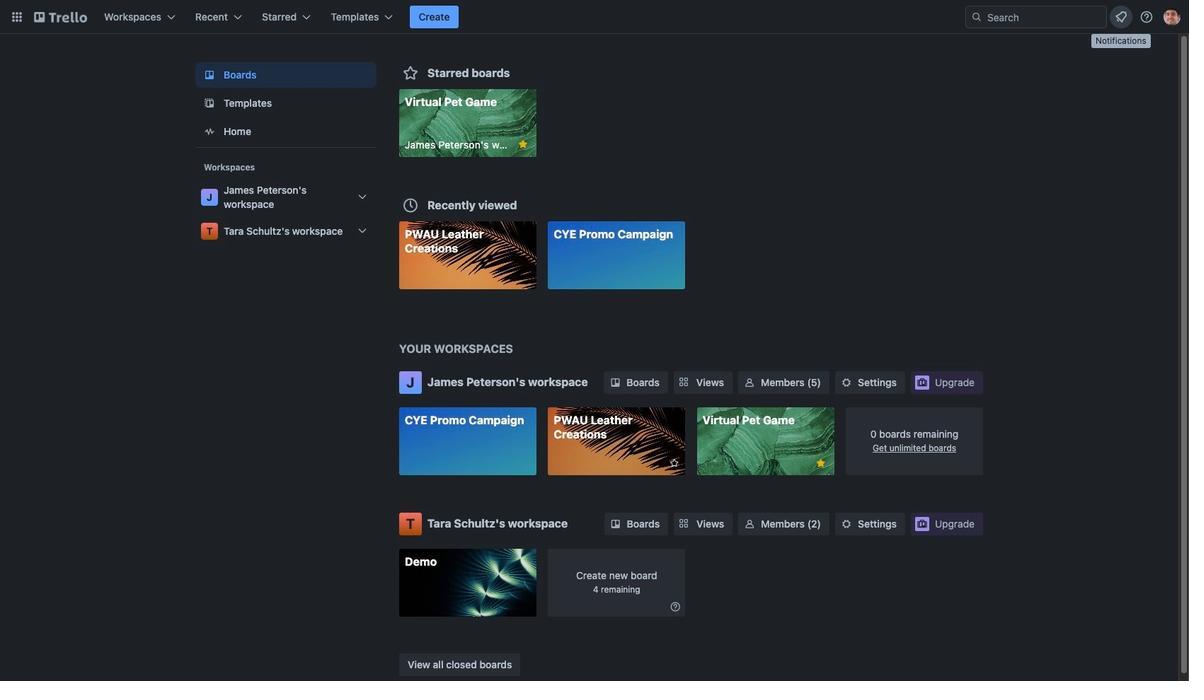 Task type: locate. For each thing, give the bounding box(es) containing it.
1 horizontal spatial click to unstar this board. it will be removed from your starred list. image
[[815, 457, 827, 470]]

0 notifications image
[[1113, 8, 1130, 25]]

0 horizontal spatial click to unstar this board. it will be removed from your starred list. image
[[517, 138, 529, 151]]

primary element
[[0, 0, 1189, 34]]

1 vertical spatial click to unstar this board. it will be removed from your starred list. image
[[815, 457, 827, 470]]

open information menu image
[[1140, 10, 1154, 24]]

Search field
[[966, 6, 1107, 28]]

sm image
[[743, 376, 757, 390], [840, 376, 854, 390], [743, 517, 757, 531]]

sm image
[[608, 376, 623, 390], [609, 517, 623, 531], [840, 517, 854, 531], [668, 600, 683, 614]]

click to unstar this board. it will be removed from your starred list. image
[[517, 138, 529, 151], [815, 457, 827, 470]]

home image
[[201, 123, 218, 140]]

back to home image
[[34, 6, 87, 28]]

tooltip
[[1092, 34, 1151, 48]]

james peterson (jamespeterson93) image
[[1164, 8, 1181, 25]]



Task type: describe. For each thing, give the bounding box(es) containing it.
0 vertical spatial click to unstar this board. it will be removed from your starred list. image
[[517, 138, 529, 151]]

board image
[[201, 67, 218, 84]]

template board image
[[201, 95, 218, 112]]

search image
[[971, 11, 983, 23]]



Task type: vqa. For each thing, say whether or not it's contained in the screenshot.
the topmost the Click to unstar this board. It will be removed from your starred list. image
yes



